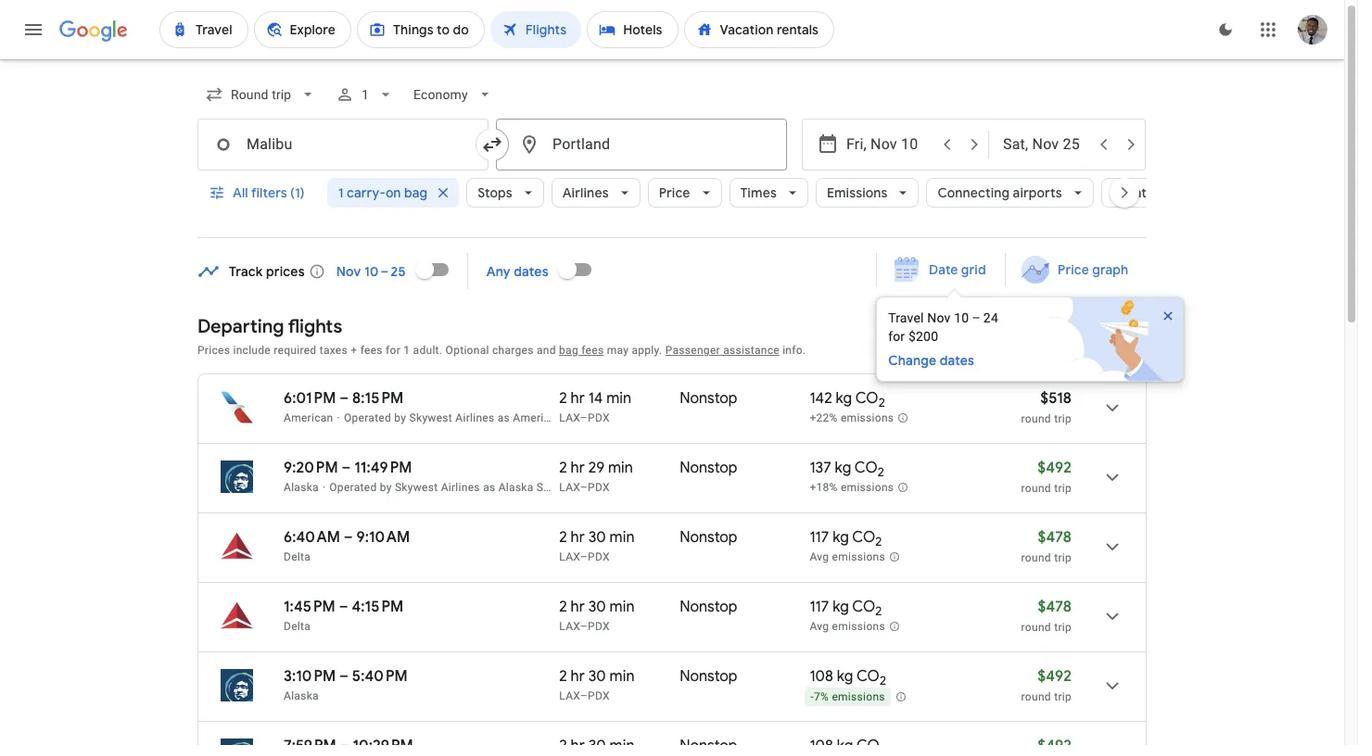 Task type: locate. For each thing, give the bounding box(es) containing it.
2 hr 30 min lax – pdx for 9:10 am
[[559, 528, 635, 564]]

co for 4:15 pm
[[852, 598, 875, 617]]

29
[[588, 459, 605, 477]]

$518
[[1040, 389, 1072, 408]]

478 us dollars text field left flight details. leaves los angeles international airport at 1:45 pm on friday, november 10 and arrives at portland international airport at 4:15 pm on friday, november 10. icon
[[1038, 598, 1072, 617]]

$478 round trip left flight details. leaves los angeles international airport at 1:45 pm on friday, november 10 and arrives at portland international airport at 4:15 pm on friday, november 10. icon
[[1021, 598, 1072, 634]]

for down travel
[[888, 329, 905, 344]]

bag right the and
[[559, 344, 579, 357]]

0 horizontal spatial for
[[386, 344, 401, 357]]

2 30 from the top
[[588, 598, 606, 617]]

co up 108 kg co 2
[[852, 598, 875, 617]]

by down 11:49 pm text box
[[380, 481, 392, 494]]

Departure time: 1:45 PM. text field
[[284, 598, 335, 617]]

american down departure time: 6:01 pm. text field in the bottom of the page
[[284, 412, 333, 425]]

lax for 5:40 pm
[[559, 690, 580, 703]]

any
[[486, 263, 511, 280]]

108
[[810, 668, 833, 686]]

swap origin and destination. image
[[481, 134, 503, 156]]

1 pdx from the top
[[588, 412, 610, 425]]

pdx inside 2 hr 14 min lax – pdx
[[588, 412, 610, 425]]

airlines down the 'optional'
[[456, 412, 495, 425]]

0 vertical spatial 492 us dollars text field
[[1038, 668, 1072, 686]]

0 horizontal spatial by
[[380, 481, 392, 494]]

(1)
[[290, 185, 305, 201]]

$492 round trip left flight details. leaves los angeles international airport at 3:10 pm on friday, november 10 and arrives at portland international airport at 5:40 pm on friday, november 10. image
[[1021, 668, 1072, 704]]

trip left flight details. leaves los angeles international airport at 3:10 pm on friday, november 10 and arrives at portland international airport at 5:40 pm on friday, november 10. image
[[1054, 691, 1072, 704]]

1 vertical spatial 2 hr 30 min lax – pdx
[[559, 598, 635, 633]]

co for 5:40 pm
[[857, 668, 880, 686]]

dates inside travel nov 10 – 24 for $200 change dates
[[940, 352, 975, 369]]

dates right any
[[514, 263, 549, 280]]

5 lax from the top
[[559, 690, 580, 703]]

30
[[588, 528, 606, 547], [588, 598, 606, 617], [588, 668, 606, 686]]

total duration 2 hr 29 min. element
[[559, 459, 680, 480]]

0 vertical spatial $478
[[1038, 528, 1072, 547]]

4 pdx from the top
[[588, 620, 610, 633]]

graph
[[1092, 261, 1128, 278]]

trip inside $518 round trip
[[1054, 413, 1072, 426]]

emissions for 11:49 pm
[[841, 481, 894, 494]]

kg up +18% emissions
[[835, 459, 851, 477]]

1 for 1 carry-on bag
[[338, 185, 344, 201]]

1 $478 round trip from the top
[[1021, 528, 1072, 565]]

$492 round trip left flight details. leaves los angeles international airport at 9:20 pm on friday, november 10 and arrives at portland international airport at 11:49 pm on friday, november 10. 'image'
[[1021, 459, 1072, 495]]

1 vertical spatial dates
[[940, 352, 975, 369]]

1 $478 from the top
[[1038, 528, 1072, 547]]

1 carry-on bag
[[338, 185, 428, 201]]

trip down $518 text box
[[1054, 413, 1072, 426]]

478 US dollars text field
[[1038, 528, 1072, 547], [1038, 598, 1072, 617]]

price for price graph
[[1058, 261, 1089, 278]]

price graph
[[1058, 261, 1128, 278]]

1 vertical spatial nov
[[927, 311, 951, 325]]

times
[[740, 185, 777, 201]]

1 american from the left
[[284, 412, 333, 425]]

4 nonstop flight. element from the top
[[680, 598, 738, 619]]

2 $478 from the top
[[1038, 598, 1072, 617]]

stops button
[[467, 171, 544, 215]]

30 for 9:10 am
[[588, 528, 606, 547]]

0 vertical spatial 1
[[362, 87, 369, 102]]

optional
[[446, 344, 489, 357]]

4 round from the top
[[1021, 621, 1051, 634]]

2 117 from the top
[[810, 598, 829, 617]]

1 30 from the top
[[588, 528, 606, 547]]

1 vertical spatial $478
[[1038, 598, 1072, 617]]

+22%
[[810, 412, 838, 425]]

airlines for alaska
[[441, 481, 480, 494]]

fees right +
[[360, 344, 383, 357]]

airports
[[1013, 185, 1062, 201]]

round down $492 text box
[[1021, 482, 1051, 495]]

price inside button
[[1058, 261, 1089, 278]]

round left flight details. leaves los angeles international airport at 6:40 am on friday, november 10 and arrives at portland international airport at 9:10 am on friday, november 10. image
[[1021, 552, 1051, 565]]

Arrival time: 10:29 PM. text field
[[353, 737, 413, 745]]

bag
[[404, 185, 428, 201], [559, 344, 579, 357]]

117 kg co 2
[[810, 528, 882, 550], [810, 598, 882, 620]]

$478 for 4:15 pm
[[1038, 598, 1072, 617]]

142
[[810, 389, 832, 408]]

2 hr 30 min lax – pdx for 5:40 pm
[[559, 668, 635, 703]]

co up -7% emissions
[[857, 668, 880, 686]]

2 $492 from the top
[[1038, 668, 1072, 686]]

trip down $492 text box
[[1054, 482, 1072, 495]]

emissions down 137 kg co 2 in the right of the page
[[841, 481, 894, 494]]

1 total duration 2 hr 30 min. element from the top
[[559, 528, 680, 550]]

bag right on
[[404, 185, 428, 201]]

1 vertical spatial 1
[[338, 185, 344, 201]]

nov up $200
[[927, 311, 951, 325]]

grid
[[961, 261, 986, 278]]

3 nonstop flight. element from the top
[[680, 528, 738, 550]]

478 us dollars text field for 9:10 am
[[1038, 528, 1072, 547]]

$478 left flight details. leaves los angeles international airport at 6:40 am on friday, november 10 and arrives at portland international airport at 9:10 am on friday, november 10. image
[[1038, 528, 1072, 547]]

0 vertical spatial skywest
[[409, 412, 452, 425]]

round
[[1021, 413, 1051, 426], [1021, 482, 1051, 495], [1021, 552, 1051, 565], [1021, 621, 1051, 634], [1021, 691, 1051, 704]]

pdx for 9:10 am
[[588, 551, 610, 564]]

4 lax from the top
[[559, 620, 580, 633]]

emissions for 8:15 pm
[[841, 412, 894, 425]]

1 vertical spatial $478 round trip
[[1021, 598, 1072, 634]]

round down the $518 at the bottom
[[1021, 413, 1051, 426]]

$492 left flight details. leaves los angeles international airport at 9:20 pm on friday, november 10 and arrives at portland international airport at 11:49 pm on friday, november 10. 'image'
[[1038, 459, 1072, 477]]

co up +18% emissions
[[855, 459, 878, 477]]

0 horizontal spatial american
[[284, 412, 333, 425]]

emissions
[[827, 185, 888, 201]]

1 horizontal spatial nov
[[927, 311, 951, 325]]

by down 8:15 pm in the left of the page
[[394, 412, 406, 425]]

hr for 5:40 pm
[[571, 668, 585, 686]]

Departure time: 3:10 PM. text field
[[284, 668, 336, 686]]

2 pdx from the top
[[588, 481, 610, 494]]

operated down 'leaves los angeles international airport at 9:20 pm on friday, november 10 and arrives at portland international airport at 11:49 pm on friday, november 10.' element
[[329, 481, 377, 494]]

hr
[[571, 389, 585, 408], [571, 459, 585, 477], [571, 528, 585, 547], [571, 598, 585, 617], [571, 668, 585, 686]]

flights
[[288, 315, 342, 338]]

$478 round trip left flight details. leaves los angeles international airport at 6:40 am on friday, november 10 and arrives at portland international airport at 9:10 am on friday, november 10. image
[[1021, 528, 1072, 565]]

0 vertical spatial 117 kg co 2
[[810, 528, 882, 550]]

nonstop flight. element for 8:15 pm
[[680, 389, 738, 411]]

kg
[[836, 389, 852, 408], [835, 459, 851, 477], [833, 528, 849, 547], [833, 598, 849, 617], [837, 668, 853, 686]]

4 total duration 2 hr 30 min. element from the top
[[559, 737, 680, 745]]

1 horizontal spatial as
[[498, 412, 510, 425]]

3 hr from the top
[[571, 528, 585, 547]]

0 vertical spatial 117
[[810, 528, 829, 547]]

2 2 hr 30 min lax – pdx from the top
[[559, 598, 635, 633]]

airlines inside popup button
[[562, 185, 609, 201]]

117 for 9:10 am
[[810, 528, 829, 547]]

$492 left flight details. leaves los angeles international airport at 3:10 pm on friday, november 10 and arrives at portland international airport at 5:40 pm on friday, november 10. image
[[1038, 668, 1072, 686]]

1 478 us dollars text field from the top
[[1038, 528, 1072, 547]]

492 US dollars text field
[[1038, 459, 1072, 477]]

–
[[340, 389, 349, 408], [580, 412, 588, 425], [342, 459, 351, 477], [580, 481, 588, 494], [344, 528, 353, 547], [580, 551, 588, 564], [339, 598, 348, 617], [580, 620, 588, 633], [339, 668, 349, 686], [580, 690, 588, 703]]

+22% emissions
[[810, 412, 894, 425]]

alaska left skywest
[[499, 481, 534, 494]]

1:45 pm
[[284, 598, 335, 617]]

emissions up 108 kg co 2
[[832, 620, 885, 633]]

1 hr from the top
[[571, 389, 585, 408]]

117 kg co 2 for 9:10 am
[[810, 528, 882, 550]]

skywest down the adult.
[[409, 412, 452, 425]]

2 vertical spatial 2 hr 30 min lax – pdx
[[559, 668, 635, 703]]

Return text field
[[1003, 120, 1088, 170]]

price for price
[[659, 185, 690, 201]]

2 avg emissions from the top
[[810, 620, 885, 633]]

min for 5:40 pm
[[610, 668, 635, 686]]

emissions down the 142 kg co 2
[[841, 412, 894, 425]]

Departure time: 6:01 PM. text field
[[284, 389, 336, 408]]

1 round from the top
[[1021, 413, 1051, 426]]

nov inside travel nov 10 – 24 for $200 change dates
[[927, 311, 951, 325]]

0 vertical spatial airlines
[[562, 185, 609, 201]]

5:40 pm
[[352, 668, 408, 686]]

0 horizontal spatial price
[[659, 185, 690, 201]]

1 nonstop flight. element from the top
[[680, 389, 738, 411]]

1 $492 from the top
[[1038, 459, 1072, 477]]

kg down +18% emissions
[[833, 528, 849, 547]]

fees left may
[[582, 344, 604, 357]]

1 vertical spatial price
[[1058, 261, 1089, 278]]

delta inside '1:45 pm – 4:15 pm delta'
[[284, 620, 311, 633]]

for
[[888, 329, 905, 344], [386, 344, 401, 357]]

trip left flight details. leaves los angeles international airport at 6:40 am on friday, november 10 and arrives at portland international airport at 9:10 am on friday, november 10. image
[[1054, 552, 1072, 565]]

1 carry-on bag button
[[327, 171, 459, 215]]

1 avg emissions from the top
[[810, 551, 885, 564]]

kg up -7% emissions
[[837, 668, 853, 686]]

2 inside 108 kg co 2
[[880, 673, 886, 689]]

by:
[[1099, 341, 1117, 358]]

dates right 'change' on the top right of the page
[[940, 352, 975, 369]]

kg inside 137 kg co 2
[[835, 459, 851, 477]]

kg up 108 kg co 2
[[833, 598, 849, 617]]

1 vertical spatial $492
[[1038, 668, 1072, 686]]

0 horizontal spatial 1
[[338, 185, 344, 201]]

close image
[[1161, 309, 1176, 324]]

2 lax from the top
[[559, 481, 580, 494]]

price left graph
[[1058, 261, 1089, 278]]

4 hr from the top
[[571, 598, 585, 617]]

change
[[888, 352, 937, 369]]

kg inside 108 kg co 2
[[837, 668, 853, 686]]

price
[[659, 185, 690, 201], [1058, 261, 1089, 278]]

flight details. leaves los angeles international airport at 6:40 am on friday, november 10 and arrives at portland international airport at 9:10 am on friday, november 10. image
[[1090, 525, 1135, 569]]

3 nonstop from the top
[[680, 528, 738, 547]]

1 2 hr 30 min lax – pdx from the top
[[559, 528, 635, 564]]

3 round from the top
[[1021, 552, 1051, 565]]

emissions down 108 kg co 2
[[832, 691, 885, 704]]

137 kg co 2
[[810, 459, 884, 480]]

2 nonstop from the top
[[680, 459, 738, 477]]

$478 round trip for 9:10 am
[[1021, 528, 1072, 565]]

0 horizontal spatial fees
[[360, 344, 383, 357]]

1 horizontal spatial bag
[[559, 344, 579, 357]]

1 vertical spatial $492 round trip
[[1021, 668, 1072, 704]]

3 30 from the top
[[588, 668, 606, 686]]

0 horizontal spatial bag
[[404, 185, 428, 201]]

1 vertical spatial as
[[483, 481, 496, 494]]

1
[[362, 87, 369, 102], [338, 185, 344, 201], [404, 344, 410, 357]]

2 hr 30 min lax – pdx
[[559, 528, 635, 564], [559, 598, 635, 633], [559, 668, 635, 703]]

pdx for 4:15 pm
[[588, 620, 610, 633]]

round left flight details. leaves los angeles international airport at 3:10 pm on friday, november 10 and arrives at portland international airport at 5:40 pm on friday, november 10. image
[[1021, 691, 1051, 704]]

117 down +18%
[[810, 528, 829, 547]]

1 horizontal spatial dates
[[940, 352, 975, 369]]

total duration 2 hr 30 min. element for 9:10 am
[[559, 528, 680, 550]]

$492
[[1038, 459, 1072, 477], [1038, 668, 1072, 686]]

2 inside the 142 kg co 2
[[879, 395, 885, 411]]

1 vertical spatial bag
[[559, 344, 579, 357]]

2 american from the left
[[513, 412, 563, 425]]

american
[[284, 412, 333, 425], [513, 412, 563, 425]]

2 delta from the top
[[284, 620, 311, 633]]

1 vertical spatial 492 us dollars text field
[[1038, 737, 1072, 745]]

2 $478 round trip from the top
[[1021, 598, 1072, 634]]

1 vertical spatial by
[[380, 481, 392, 494]]

$492 round trip for 137
[[1021, 459, 1072, 495]]

price graph button
[[1009, 253, 1143, 286]]

trip left flight details. leaves los angeles international airport at 1:45 pm on friday, november 10 and arrives at portland international airport at 4:15 pm on friday, november 10. icon
[[1054, 621, 1072, 634]]

nov right the learn more about tracked prices icon on the top left of the page
[[336, 263, 361, 280]]

all
[[233, 185, 248, 201]]

hr inside 2 hr 29 min lax – pdx
[[571, 459, 585, 477]]

2 vertical spatial 1
[[404, 344, 410, 357]]

0 vertical spatial operated
[[344, 412, 391, 425]]

0 vertical spatial avg emissions
[[810, 551, 885, 564]]

1 vertical spatial avg
[[810, 620, 829, 633]]

travel nov 10 – 24 for $200 change dates
[[888, 311, 999, 369]]

1 $492 round trip from the top
[[1021, 459, 1072, 495]]

3 lax from the top
[[559, 551, 580, 564]]

+18%
[[810, 481, 838, 494]]

0 vertical spatial avg
[[810, 551, 829, 564]]

5 trip from the top
[[1054, 691, 1072, 704]]

delta inside the 6:40 am – 9:10 am delta
[[284, 551, 311, 564]]

2 avg from the top
[[810, 620, 829, 633]]

1 vertical spatial delta
[[284, 620, 311, 633]]

1 horizontal spatial for
[[888, 329, 905, 344]]

1 vertical spatial airlines
[[456, 412, 495, 425]]

– inside 2 hr 29 min lax – pdx
[[580, 481, 588, 494]]

nonstop
[[680, 389, 738, 408], [680, 459, 738, 477], [680, 528, 738, 547], [680, 598, 738, 617], [680, 668, 738, 686]]

nonstop flight. element for 9:10 am
[[680, 528, 738, 550]]

co for 9:10 am
[[852, 528, 875, 547]]

as left skywest
[[483, 481, 496, 494]]

charges
[[492, 344, 534, 357]]

all filters (1) button
[[197, 171, 320, 215]]

5 nonstop from the top
[[680, 668, 738, 686]]

2 $492 round trip from the top
[[1021, 668, 1072, 704]]

round inside $518 round trip
[[1021, 413, 1051, 426]]

0 vertical spatial $492 round trip
[[1021, 459, 1072, 495]]

– inside '1:45 pm – 4:15 pm delta'
[[339, 598, 348, 617]]

0 vertical spatial delta
[[284, 551, 311, 564]]

1 492 us dollars text field from the top
[[1038, 668, 1072, 686]]

– inside 2 hr 14 min lax – pdx
[[580, 412, 588, 425]]

nonstop flight. element for 11:49 pm
[[680, 459, 738, 480]]

2 total duration 2 hr 30 min. element from the top
[[559, 598, 680, 619]]

1 fees from the left
[[360, 344, 383, 357]]

0 vertical spatial 30
[[588, 528, 606, 547]]

1 lax from the top
[[559, 412, 580, 425]]

14
[[588, 389, 603, 408]]

30 for 4:15 pm
[[588, 598, 606, 617]]

3 total duration 2 hr 30 min. element from the top
[[559, 668, 680, 689]]

alaska down departure time: 9:20 pm. text field
[[284, 481, 319, 494]]

0 vertical spatial nov
[[336, 263, 361, 280]]

co inside 137 kg co 2
[[855, 459, 878, 477]]

1 vertical spatial skywest
[[395, 481, 438, 494]]

1 vertical spatial 117
[[810, 598, 829, 617]]

None text field
[[197, 119, 489, 171], [496, 119, 787, 171], [197, 119, 489, 171], [496, 119, 787, 171]]

kg up +22% emissions
[[836, 389, 852, 408]]

pdx inside 2 hr 29 min lax – pdx
[[588, 481, 610, 494]]

1 vertical spatial 478 us dollars text field
[[1038, 598, 1072, 617]]

1 117 kg co 2 from the top
[[810, 528, 882, 550]]

$478 left flight details. leaves los angeles international airport at 1:45 pm on friday, november 10 and arrives at portland international airport at 4:15 pm on friday, november 10. icon
[[1038, 598, 1072, 617]]

flight details. leaves los angeles international airport at 6:01 pm on friday, november 10 and arrives at portland international airport at 8:15 pm on friday, november 10. image
[[1090, 386, 1135, 430]]

2 478 us dollars text field from the top
[[1038, 598, 1072, 617]]

 image
[[323, 481, 326, 494]]

2 492 us dollars text field from the top
[[1038, 737, 1072, 745]]

5 hr from the top
[[571, 668, 585, 686]]

alaska down 3:10 pm
[[284, 690, 319, 703]]

3 2 hr 30 min lax – pdx from the top
[[559, 668, 635, 703]]

2 hr from the top
[[571, 459, 585, 477]]

9:10 am
[[356, 528, 410, 547]]

as for american
[[498, 412, 510, 425]]

for left the adult.
[[386, 344, 401, 357]]

2 117 kg co 2 from the top
[[810, 598, 882, 620]]

3 trip from the top
[[1054, 552, 1072, 565]]

sort
[[1069, 341, 1095, 358]]

0 vertical spatial by
[[394, 412, 406, 425]]

1 vertical spatial avg emissions
[[810, 620, 885, 633]]

Arrival time: 4:15 PM. text field
[[352, 598, 404, 617]]

5 round from the top
[[1021, 691, 1051, 704]]

0 vertical spatial $478 round trip
[[1021, 528, 1072, 565]]

operated down 8:15 pm text field at the bottom left
[[344, 412, 391, 425]]

1 horizontal spatial fees
[[582, 344, 604, 357]]

emissions button
[[816, 171, 919, 215]]

None field
[[197, 78, 325, 111], [406, 78, 502, 111], [197, 78, 325, 111], [406, 78, 502, 111]]

3 pdx from the top
[[588, 551, 610, 564]]

1 trip from the top
[[1054, 413, 1072, 426]]

avg for 9:10 am
[[810, 551, 829, 564]]

1 delta from the top
[[284, 551, 311, 564]]

1 horizontal spatial price
[[1058, 261, 1089, 278]]

1 vertical spatial 30
[[588, 598, 606, 617]]

lax inside 2 hr 29 min lax – pdx
[[559, 481, 580, 494]]

2 vertical spatial 30
[[588, 668, 606, 686]]

1 horizontal spatial american
[[513, 412, 563, 425]]

9:20 pm
[[284, 459, 338, 477]]

6 nonstop flight. element from the top
[[680, 737, 738, 745]]

0 vertical spatial 2 hr 30 min lax – pdx
[[559, 528, 635, 564]]

airlines
[[562, 185, 609, 201], [456, 412, 495, 425], [441, 481, 480, 494]]

as
[[498, 412, 510, 425], [483, 481, 496, 494]]

0 vertical spatial price
[[659, 185, 690, 201]]

1 vertical spatial operated
[[329, 481, 377, 494]]

delta down 1:45 pm text field
[[284, 620, 311, 633]]

co inside the 142 kg co 2
[[855, 389, 879, 408]]

0 vertical spatial 478 us dollars text field
[[1038, 528, 1072, 547]]

1 inside departing flights main content
[[404, 344, 410, 357]]

1 horizontal spatial 1
[[362, 87, 369, 102]]

2 vertical spatial airlines
[[441, 481, 480, 494]]

2 horizontal spatial 1
[[404, 344, 410, 357]]

price inside popup button
[[659, 185, 690, 201]]

5 pdx from the top
[[588, 690, 610, 703]]

total duration 2 hr 30 min. element
[[559, 528, 680, 550], [559, 598, 680, 619], [559, 668, 680, 689], [559, 737, 680, 745]]

leaves los angeles international airport at 9:20 pm on friday, november 10 and arrives at portland international airport at 11:49 pm on friday, november 10. element
[[284, 459, 412, 477]]

min inside 2 hr 14 min lax – pdx
[[607, 389, 632, 408]]

0 horizontal spatial dates
[[514, 263, 549, 280]]

avg emissions down +18% emissions
[[810, 551, 885, 564]]

round left flight details. leaves los angeles international airport at 1:45 pm on friday, november 10 and arrives at portland international airport at 4:15 pm on friday, november 10. icon
[[1021, 621, 1051, 634]]

0 vertical spatial bag
[[404, 185, 428, 201]]

nonstop for 4:15 pm
[[680, 598, 738, 617]]

airlines down operated by skywest airlines as american eagle
[[441, 481, 480, 494]]

avg up the 108
[[810, 620, 829, 633]]

0 vertical spatial dates
[[514, 263, 549, 280]]

all filters (1)
[[233, 185, 305, 201]]

avg emissions up 108 kg co 2
[[810, 620, 885, 633]]

kg for 5:40 pm
[[837, 668, 853, 686]]

-
[[811, 691, 814, 704]]

avg emissions for 4:15 pm
[[810, 620, 885, 633]]

117 kg co 2 down +18% emissions
[[810, 528, 882, 550]]

nonstop for 5:40 pm
[[680, 668, 738, 686]]

4 trip from the top
[[1054, 621, 1072, 634]]

117 up the 108
[[810, 598, 829, 617]]

delta down the 6:40 am
[[284, 551, 311, 564]]

1 inside popup button
[[338, 185, 344, 201]]

4 nonstop from the top
[[680, 598, 738, 617]]

emissions for 9:10 am
[[832, 551, 885, 564]]

total duration 2 hr 30 min. element for 4:15 pm
[[559, 598, 680, 619]]

emissions for 4:15 pm
[[832, 620, 885, 633]]

1 inside "popup button"
[[362, 87, 369, 102]]

5 nonstop flight. element from the top
[[680, 668, 738, 689]]

american left eagle
[[513, 412, 563, 425]]

by
[[394, 412, 406, 425], [380, 481, 392, 494]]

alaska
[[284, 481, 319, 494], [499, 481, 534, 494], [284, 690, 319, 703]]

skywest for american
[[409, 412, 452, 425]]

Departure time: 6:40 AM. text field
[[284, 528, 340, 547]]

co inside 108 kg co 2
[[857, 668, 880, 686]]

connecting airports
[[938, 185, 1062, 201]]

None search field
[[197, 72, 1197, 238]]

2 nonstop flight. element from the top
[[680, 459, 738, 480]]

airlines right stops popup button
[[562, 185, 609, 201]]

117 kg co 2 up 108 kg co 2
[[810, 598, 882, 620]]

avg down +18%
[[810, 551, 829, 564]]

price right airlines popup button
[[659, 185, 690, 201]]

Arrival time: 5:40 PM. text field
[[352, 668, 408, 686]]

2
[[559, 389, 567, 408], [879, 395, 885, 411], [559, 459, 567, 477], [878, 465, 884, 480], [559, 528, 567, 547], [875, 534, 882, 550], [559, 598, 567, 617], [875, 604, 882, 620], [559, 668, 567, 686], [880, 673, 886, 689]]

times button
[[729, 171, 808, 215]]

nonstop flight. element
[[680, 389, 738, 411], [680, 459, 738, 480], [680, 528, 738, 550], [680, 598, 738, 619], [680, 668, 738, 689], [680, 737, 738, 745]]

round for 9:10 am
[[1021, 552, 1051, 565]]

co up +22% emissions
[[855, 389, 879, 408]]

108 kg co 2
[[810, 668, 886, 689]]

date grid
[[929, 261, 986, 278]]

10 – 25
[[364, 263, 406, 280]]

0 vertical spatial $492
[[1038, 459, 1072, 477]]

min
[[607, 389, 632, 408], [608, 459, 633, 477], [610, 528, 635, 547], [610, 598, 635, 617], [610, 668, 635, 686]]

0 vertical spatial as
[[498, 412, 510, 425]]

478 us dollars text field left flight details. leaves los angeles international airport at 6:40 am on friday, november 10 and arrives at portland international airport at 9:10 am on friday, november 10. image
[[1038, 528, 1072, 547]]

492 US dollars text field
[[1038, 668, 1072, 686], [1038, 737, 1072, 745]]

$478 for 9:10 am
[[1038, 528, 1072, 547]]

1 117 from the top
[[810, 528, 829, 547]]

emissions down +18% emissions
[[832, 551, 885, 564]]

1 avg from the top
[[810, 551, 829, 564]]

co down +18% emissions
[[852, 528, 875, 547]]

1 horizontal spatial by
[[394, 412, 406, 425]]

lax
[[559, 412, 580, 425], [559, 481, 580, 494], [559, 551, 580, 564], [559, 620, 580, 633], [559, 690, 580, 703]]

skywest down 11:49 pm
[[395, 481, 438, 494]]

0 horizontal spatial as
[[483, 481, 496, 494]]

as down charges
[[498, 412, 510, 425]]

1 vertical spatial 117 kg co 2
[[810, 598, 882, 620]]

connecting
[[938, 185, 1010, 201]]



Task type: vqa. For each thing, say whether or not it's contained in the screenshot.
5th SEA from the top of the main content containing Best departing flights
no



Task type: describe. For each thing, give the bounding box(es) containing it.
sort by: button
[[1062, 333, 1147, 366]]

avg for 4:15 pm
[[810, 620, 829, 633]]

delta for 1:45 pm
[[284, 620, 311, 633]]

connecting airports button
[[927, 171, 1094, 215]]

2 trip from the top
[[1054, 482, 1072, 495]]

flight details. leaves los angeles international airport at 9:20 pm on friday, november 10 and arrives at portland international airport at 11:49 pm on friday, november 10. image
[[1090, 455, 1135, 500]]

-7% emissions
[[811, 691, 885, 704]]

sort by:
[[1069, 341, 1117, 358]]

prices
[[197, 344, 230, 357]]

departing
[[197, 315, 284, 338]]

main menu image
[[22, 19, 45, 41]]

Arrival time: 11:49 PM. text field
[[354, 459, 412, 477]]

delta for 6:40 am
[[284, 551, 311, 564]]

none search field containing all filters (1)
[[197, 72, 1197, 238]]

lax inside 2 hr 14 min lax – pdx
[[559, 412, 580, 425]]

3:10 pm
[[284, 668, 336, 686]]

2 hr 30 min lax – pdx for 4:15 pm
[[559, 598, 635, 633]]

Departure time: 9:20 PM. text field
[[284, 459, 338, 477]]

round for 4:15 pm
[[1021, 621, 1051, 634]]

Departure time: 7:59 PM. text field
[[284, 737, 336, 745]]

trip for 9:10 am
[[1054, 552, 1072, 565]]

departing flights
[[197, 315, 342, 338]]

leaves los angeles international airport at 3:10 pm on friday, november 10 and arrives at portland international airport at 5:40 pm on friday, november 10. element
[[284, 668, 408, 686]]

– inside the 6:40 am – 9:10 am delta
[[344, 528, 353, 547]]

duration
[[1112, 185, 1166, 201]]

2 inside 2 hr 14 min lax – pdx
[[559, 389, 567, 408]]

min inside 2 hr 29 min lax – pdx
[[608, 459, 633, 477]]

6:01 pm
[[284, 389, 336, 408]]

137
[[810, 459, 831, 477]]

operated by skywest airlines as alaska skywest
[[329, 481, 581, 494]]

+18% emissions
[[810, 481, 894, 494]]

nonstop flight. element for 5:40 pm
[[680, 668, 738, 689]]

include
[[233, 344, 271, 357]]

pdx for 5:40 pm
[[588, 690, 610, 703]]

by for operated by skywest airlines as alaska skywest
[[380, 481, 392, 494]]

by for operated by skywest airlines as american eagle
[[394, 412, 406, 425]]

1 button
[[328, 72, 403, 117]]

required
[[274, 344, 317, 357]]

Departure text field
[[846, 120, 932, 170]]

track prices
[[229, 263, 305, 280]]

1 nonstop from the top
[[680, 389, 738, 408]]

carry-
[[347, 185, 386, 201]]

on
[[386, 185, 401, 201]]

6:40 am
[[284, 528, 340, 547]]

8:15 pm
[[352, 389, 404, 408]]

avg emissions for 9:10 am
[[810, 551, 885, 564]]

trip for 5:40 pm
[[1054, 691, 1072, 704]]

prices
[[266, 263, 305, 280]]

2 fees from the left
[[582, 344, 604, 357]]

leaves los angeles international airport at 1:45 pm on friday, november 10 and arrives at portland international airport at 4:15 pm on friday, november 10. element
[[284, 598, 404, 617]]

min for 4:15 pm
[[610, 598, 635, 617]]

117 for 4:15 pm
[[810, 598, 829, 617]]

nonstop for 9:10 am
[[680, 528, 738, 547]]

lax for 4:15 pm
[[559, 620, 580, 633]]

$200
[[909, 329, 938, 344]]

airlines button
[[551, 171, 640, 215]]

change dates button
[[888, 351, 1015, 370]]

next image
[[1102, 171, 1147, 215]]

lax for 9:10 am
[[559, 551, 580, 564]]

2 inside 137 kg co 2
[[878, 465, 884, 480]]

Arrival time: 8:15 PM. text field
[[352, 389, 404, 408]]

hr for 9:10 am
[[571, 528, 585, 547]]

learn more about tracked prices image
[[309, 263, 325, 280]]

11:49 pm
[[354, 459, 412, 477]]

bag inside popup button
[[404, 185, 428, 201]]

kg for 9:10 am
[[833, 528, 849, 547]]

– inside 3:10 pm – 5:40 pm alaska
[[339, 668, 349, 686]]

leaves los angeles international airport at 6:01 pm on friday, november 10 and arrives at portland international airport at 8:15 pm on friday, november 10. element
[[284, 389, 404, 408]]

$518 round trip
[[1021, 389, 1072, 426]]

skywest for alaska
[[395, 481, 438, 494]]

4:15 pm
[[352, 598, 404, 617]]

departing flights main content
[[197, 247, 1204, 745]]

$492 for 137
[[1038, 459, 1072, 477]]

flight details. leaves los angeles international airport at 1:45 pm on friday, november 10 and arrives at portland international airport at 4:15 pm on friday, november 10. image
[[1090, 594, 1135, 639]]

operated for operated by skywest airlines as american eagle
[[344, 412, 391, 425]]

min for 9:10 am
[[610, 528, 635, 547]]

date grid button
[[881, 253, 1001, 286]]

date
[[929, 261, 958, 278]]

kg inside the 142 kg co 2
[[836, 389, 852, 408]]

$492 round trip for 108
[[1021, 668, 1072, 704]]

nonstop flight. element for 4:15 pm
[[680, 598, 738, 619]]

total duration 2 hr 14 min. element
[[559, 389, 680, 411]]

alaska inside 3:10 pm – 5:40 pm alaska
[[284, 690, 319, 703]]

flight details. leaves los angeles international airport at 3:10 pm on friday, november 10 and arrives at portland international airport at 5:40 pm on friday, november 10. image
[[1090, 664, 1135, 708]]

prices include required taxes + fees for 1 adult. optional charges and bag fees may apply. passenger assistance
[[197, 344, 780, 357]]

bag fees button
[[559, 344, 604, 357]]

stops
[[478, 185, 512, 201]]

operated by skywest airlines as american eagle
[[344, 412, 594, 425]]

may
[[607, 344, 629, 357]]

skywest
[[537, 481, 581, 494]]

assistance
[[723, 344, 780, 357]]

airlines for american
[[456, 412, 495, 425]]

3:10 pm – 5:40 pm alaska
[[284, 668, 408, 703]]

$492 for 108
[[1038, 668, 1072, 686]]

adult.
[[413, 344, 443, 357]]

duration button
[[1101, 171, 1197, 215]]

6:40 am – 9:10 am delta
[[284, 528, 410, 564]]

price button
[[648, 171, 722, 215]]

operated for operated by skywest airlines as alaska skywest
[[329, 481, 377, 494]]

hr for 4:15 pm
[[571, 598, 585, 617]]

track
[[229, 263, 263, 280]]

Arrival time: 9:10 AM. text field
[[356, 528, 410, 547]]

find the best price region
[[197, 247, 1204, 382]]

2 hr 29 min lax – pdx
[[559, 459, 633, 494]]

passenger assistance button
[[665, 344, 780, 357]]

taxes
[[320, 344, 348, 357]]

hr inside 2 hr 14 min lax – pdx
[[571, 389, 585, 408]]

apply.
[[632, 344, 662, 357]]

kg for 4:15 pm
[[833, 598, 849, 617]]

1:45 pm – 4:15 pm delta
[[284, 598, 404, 633]]

round for 5:40 pm
[[1021, 691, 1051, 704]]

change appearance image
[[1203, 7, 1248, 52]]

117 kg co 2 for 4:15 pm
[[810, 598, 882, 620]]

trip for 4:15 pm
[[1054, 621, 1072, 634]]

2 hr 14 min lax – pdx
[[559, 389, 632, 425]]

2 round from the top
[[1021, 482, 1051, 495]]

as for alaska
[[483, 481, 496, 494]]

eagle
[[566, 412, 594, 425]]

leaves los angeles international airport at 7:59 pm on friday, november 10 and arrives at portland international airport at 10:29 pm on friday, november 10. element
[[284, 737, 413, 745]]

30 for 5:40 pm
[[588, 668, 606, 686]]

any dates
[[486, 263, 549, 280]]

$478 round trip for 4:15 pm
[[1021, 598, 1072, 634]]

1 for 1
[[362, 87, 369, 102]]

bag inside departing flights main content
[[559, 344, 579, 357]]

filters
[[251, 185, 287, 201]]

142 kg co 2
[[810, 389, 885, 411]]

2 inside 2 hr 29 min lax – pdx
[[559, 459, 567, 477]]

492 us dollars text field containing $492
[[1038, 668, 1072, 686]]

total duration 2 hr 30 min. element for 5:40 pm
[[559, 668, 680, 689]]

0 horizontal spatial nov
[[336, 263, 361, 280]]

6:01 pm – 8:15 pm
[[284, 389, 404, 408]]

478 us dollars text field for 4:15 pm
[[1038, 598, 1072, 617]]

518 US dollars text field
[[1040, 389, 1072, 408]]

9:20 pm – 11:49 pm
[[284, 459, 412, 477]]

leaves los angeles international airport at 6:40 am on friday, november 10 and arrives at portland international airport at 9:10 am on friday, november 10. element
[[284, 528, 410, 547]]

10 – 24
[[954, 311, 999, 325]]

passenger
[[665, 344, 720, 357]]

travel
[[888, 311, 924, 325]]

and
[[537, 344, 556, 357]]

+
[[351, 344, 357, 357]]

for inside travel nov 10 – 24 for $200 change dates
[[888, 329, 905, 344]]



